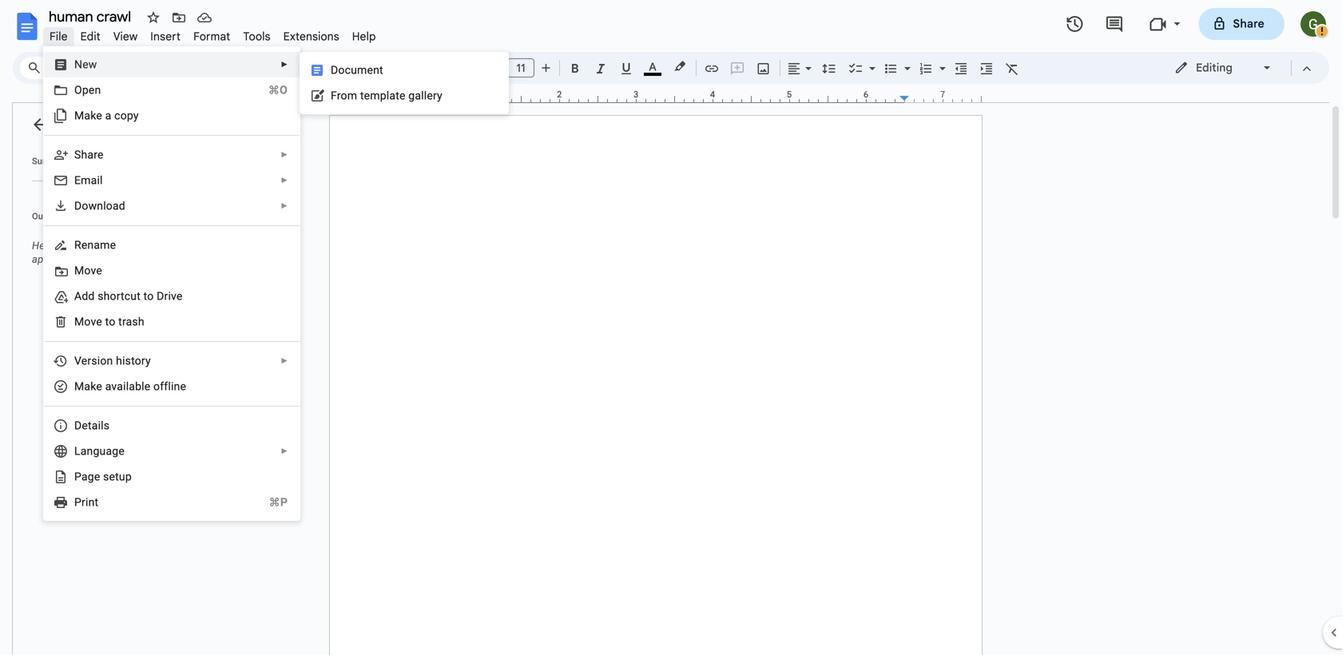 Task type: locate. For each thing, give the bounding box(es) containing it.
ew
[[82, 58, 97, 71]]

pen
[[82, 83, 101, 97]]

menu containing n
[[17, 0, 300, 521]]

► for ew
[[280, 60, 288, 69]]

add shortcut to drive
[[74, 290, 183, 303]]

Rename text field
[[43, 6, 141, 26]]

s
[[74, 148, 81, 161]]

email e element
[[74, 174, 108, 187]]

► for hare
[[280, 150, 288, 159]]

e right pa
[[94, 470, 100, 483]]

editing
[[1196, 61, 1233, 75]]

r
[[74, 238, 81, 252]]

Menus field
[[20, 57, 100, 79]]

to left the
[[118, 240, 128, 252]]

format
[[193, 30, 230, 44]]

o pen
[[74, 83, 101, 97]]

k
[[90, 380, 96, 393]]

share
[[1233, 17, 1265, 31]]

1 vertical spatial e
[[94, 470, 100, 483]]

ocument
[[338, 64, 383, 77]]

d down "e" in the left top of the page
[[74, 199, 82, 213]]

0 horizontal spatial to
[[118, 240, 128, 252]]

d ownload
[[74, 199, 125, 213]]

rename r element
[[74, 238, 121, 252]]

0 vertical spatial e
[[96, 380, 102, 393]]

0 horizontal spatial d
[[74, 199, 82, 213]]

make available offline k element
[[74, 380, 191, 393]]

1 vertical spatial to
[[144, 290, 154, 303]]

mode and view toolbar
[[1162, 52, 1320, 84]]

to left drive
[[144, 290, 154, 303]]

1 horizontal spatial d
[[331, 64, 338, 77]]

e mail
[[74, 174, 103, 187]]

insert
[[150, 30, 181, 44]]

t
[[360, 89, 364, 102], [105, 315, 109, 328]]

e
[[96, 380, 102, 393], [94, 470, 100, 483]]

extensions menu item
[[277, 27, 346, 46]]

to inside "headings you add to the document will appear here."
[[118, 240, 128, 252]]

menu
[[17, 0, 300, 521], [294, 0, 509, 143]]

1 menu from the left
[[17, 0, 300, 521]]

t right 'from' on the top left of the page
[[360, 89, 364, 102]]

t right move
[[105, 315, 109, 328]]

6 ► from the top
[[280, 447, 288, 456]]

menu bar banner
[[0, 0, 1342, 655]]

3 ► from the top
[[280, 176, 288, 185]]

headings
[[32, 240, 76, 252]]

menu bar inside menu bar "banner"
[[43, 21, 382, 47]]

r ename
[[74, 238, 116, 252]]

0 vertical spatial to
[[118, 240, 128, 252]]

to
[[118, 240, 128, 252], [144, 290, 154, 303]]

1 ► from the top
[[280, 60, 288, 69]]

e for k
[[96, 380, 102, 393]]

d ocument
[[331, 64, 383, 77]]

gallery
[[408, 89, 442, 102]]

make a c opy
[[74, 109, 139, 122]]

move
[[74, 315, 102, 328]]

appear
[[32, 253, 64, 265]]

t for o
[[105, 315, 109, 328]]

right margin image
[[900, 90, 981, 102]]

opy
[[120, 109, 139, 122]]

►
[[280, 60, 288, 69], [280, 150, 288, 159], [280, 176, 288, 185], [280, 201, 288, 211], [280, 356, 288, 365], [280, 447, 288, 456]]

extensions
[[283, 30, 339, 44]]

ove
[[84, 264, 102, 277]]

1 horizontal spatial to
[[144, 290, 154, 303]]

1 horizontal spatial t
[[360, 89, 364, 102]]

share button
[[1199, 8, 1285, 40]]

help menu item
[[346, 27, 382, 46]]

1 vertical spatial d
[[74, 199, 82, 213]]

Font size field
[[507, 58, 541, 78]]

d up 'from' on the top left of the page
[[331, 64, 338, 77]]

istory
[[122, 354, 151, 367]]

2 menu from the left
[[294, 0, 509, 143]]

download d element
[[74, 199, 130, 213]]

d
[[331, 64, 338, 77], [74, 199, 82, 213]]

outline
[[32, 211, 60, 221]]

4 ► from the top
[[280, 201, 288, 211]]

2 ► from the top
[[280, 150, 288, 159]]

0 vertical spatial t
[[360, 89, 364, 102]]

details b element
[[74, 419, 114, 432]]

document d element
[[331, 64, 388, 77]]

anguage
[[80, 445, 125, 458]]

ownload
[[82, 199, 125, 213]]

you
[[79, 240, 95, 252]]

application
[[0, 0, 1342, 655]]

n
[[74, 58, 82, 71]]

edit menu item
[[74, 27, 107, 46]]

open o element
[[74, 83, 106, 97]]

will
[[198, 240, 213, 252]]

1 vertical spatial t
[[105, 315, 109, 328]]

0 vertical spatial d
[[331, 64, 338, 77]]

d for ownload
[[74, 199, 82, 213]]

0 horizontal spatial t
[[105, 315, 109, 328]]

c
[[114, 109, 120, 122]]

menu bar
[[43, 21, 382, 47]]

version history h element
[[74, 354, 156, 367]]

l anguage
[[74, 445, 125, 458]]

g
[[88, 470, 94, 483]]

document outline element
[[13, 103, 230, 655]]

version h istory
[[74, 354, 151, 367]]

⌘p element
[[250, 495, 288, 510]]

format menu item
[[187, 27, 237, 46]]

e right ma
[[96, 380, 102, 393]]

m ove
[[74, 264, 102, 277]]

view menu item
[[107, 27, 144, 46]]

mail
[[81, 174, 103, 187]]

e
[[74, 174, 81, 187]]

s hare
[[74, 148, 104, 161]]

print p element
[[74, 496, 103, 509]]

view
[[113, 30, 138, 44]]

⌘o
[[268, 83, 288, 97]]

main toolbar
[[99, 0, 1025, 417]]

menu bar containing file
[[43, 21, 382, 47]]

pa
[[74, 470, 88, 483]]

h
[[116, 354, 122, 367]]

details
[[74, 419, 110, 432]]



Task type: vqa. For each thing, say whether or not it's contained in the screenshot.


Task type: describe. For each thing, give the bounding box(es) containing it.
make
[[74, 109, 102, 122]]

rint
[[82, 496, 98, 509]]

add
[[98, 240, 116, 252]]

offline
[[153, 380, 186, 393]]

t for emplate
[[360, 89, 364, 102]]

5 ► from the top
[[280, 356, 288, 365]]

language l element
[[74, 445, 129, 458]]

line & paragraph spacing image
[[820, 57, 838, 79]]

insert image image
[[755, 57, 773, 79]]

left margin image
[[330, 90, 411, 102]]

from t emplate gallery
[[331, 89, 442, 102]]

tools
[[243, 30, 271, 44]]

setup
[[103, 470, 132, 483]]

n ew
[[74, 58, 97, 71]]

pa g e setup
[[74, 470, 132, 483]]

summary heading
[[32, 155, 70, 168]]

share s element
[[74, 148, 108, 161]]

hare
[[81, 148, 104, 161]]

► for anguage
[[280, 447, 288, 456]]

move to trash t element
[[74, 315, 149, 328]]

a
[[105, 109, 111, 122]]

edit
[[80, 30, 101, 44]]

from
[[331, 89, 357, 102]]

help
[[352, 30, 376, 44]]

emplate
[[364, 89, 406, 102]]

page setup g element
[[74, 470, 137, 483]]

tools menu item
[[237, 27, 277, 46]]

⌘o element
[[249, 82, 288, 98]]

ename
[[81, 238, 116, 252]]

menu containing d
[[294, 0, 509, 143]]

here.
[[67, 253, 90, 265]]

the
[[130, 240, 145, 252]]

shortcut
[[98, 290, 141, 303]]

Star checkbox
[[142, 6, 165, 29]]

► for ownload
[[280, 201, 288, 211]]

text color image
[[644, 57, 661, 76]]

⌘p
[[269, 496, 288, 509]]

move t o trash
[[74, 315, 144, 328]]

file menu item
[[43, 27, 74, 46]]

drive
[[157, 290, 183, 303]]

to inside menu
[[144, 290, 154, 303]]

make a copy c element
[[74, 109, 144, 122]]

m
[[74, 264, 84, 277]]

editing button
[[1163, 56, 1284, 80]]

add
[[74, 290, 95, 303]]

new n element
[[74, 58, 102, 71]]

► for mail
[[280, 176, 288, 185]]

d for ocument
[[331, 64, 338, 77]]

document
[[148, 240, 195, 252]]

p
[[74, 496, 82, 509]]

o
[[109, 315, 115, 328]]

available
[[105, 380, 150, 393]]

ma
[[74, 380, 90, 393]]

file
[[50, 30, 68, 44]]

version
[[74, 354, 113, 367]]

o
[[74, 83, 82, 97]]

outline heading
[[13, 210, 230, 232]]

move m element
[[74, 264, 107, 277]]

trash
[[118, 315, 144, 328]]

summary
[[32, 156, 70, 166]]

highlight color image
[[671, 57, 689, 76]]

application containing share
[[0, 0, 1342, 655]]

l
[[74, 445, 80, 458]]

Font size text field
[[508, 58, 534, 77]]

add shortcut to drive , element
[[74, 290, 187, 303]]

p rint
[[74, 496, 98, 509]]

ma k e available offline
[[74, 380, 186, 393]]

headings you add to the document will appear here.
[[32, 240, 213, 265]]

insert menu item
[[144, 27, 187, 46]]

from template gallery t element
[[331, 89, 447, 102]]

e for g
[[94, 470, 100, 483]]



